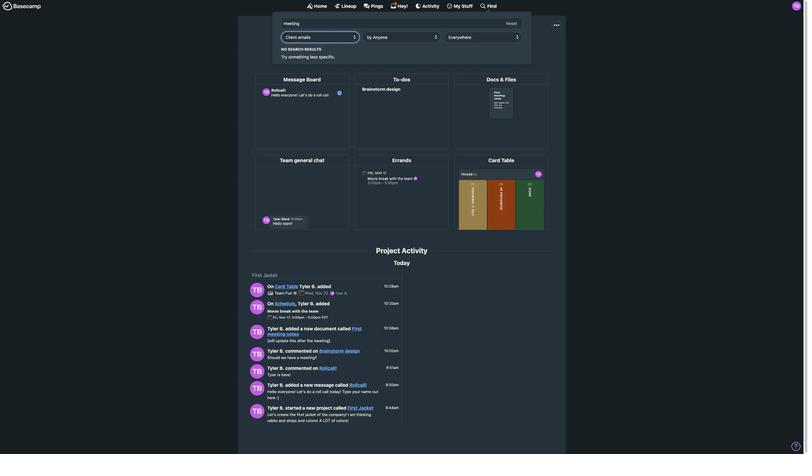 Task type: describe. For each thing, give the bounding box(es) containing it.
meeting]
[[314, 338, 330, 343]]

tyler b. commented on brainstorm design
[[267, 348, 360, 354]]

this
[[290, 338, 296, 343]]

10:02am
[[384, 349, 399, 353]]

today!
[[330, 389, 341, 394]]

first for first jacket
[[252, 273, 262, 278]]

tyler for tyler b. commented on rollcall!
[[267, 365, 279, 371]]

a inside hello everyone! let's do a roll call today! type your name out here :)
[[313, 389, 315, 394]]

on card table tyler b. added
[[267, 284, 331, 289]]

a inside first jacket let's create the first jacket of the company! i am thinking rabits and strips and colors! a lot of colors!
[[478, 41, 481, 47]]

:)
[[277, 395, 279, 400]]

b. for tyler b. commented on brainstorm design
[[280, 348, 284, 354]]

tyler black image for card table
[[250, 283, 264, 297]]

1 vertical spatial activity
[[402, 246, 428, 255]]

movie break with the team fri, nov 17, 3:00pm -     5:00pm pst
[[267, 309, 328, 320]]

tyler black image for tyler b. commented on brainstorm design
[[250, 347, 264, 362]]

rabits inside the let's create the first jacket of the company! i am thinking rabits and strips and colors! a lot of colors!
[[267, 418, 278, 423]]

less
[[310, 54, 318, 59]]

lineup
[[342, 3, 357, 9]]

update
[[276, 338, 289, 343]]

22
[[324, 291, 328, 296]]

notes
[[287, 331, 299, 337]]

have
[[287, 355, 296, 360]]

10:08am element
[[384, 326, 399, 331]]

call
[[323, 389, 329, 394]]

results
[[305, 47, 322, 51]]

lot inside first jacket let's create the first jacket of the company! i am thinking rabits and strips and colors! a lot of colors!
[[482, 41, 491, 47]]

schedule link
[[275, 301, 295, 307]]

activity link
[[415, 3, 440, 9]]

out
[[373, 389, 379, 394]]

1 horizontal spatial nov
[[315, 291, 323, 296]]

10:02am element
[[384, 349, 399, 353]]

name
[[361, 389, 371, 394]]

tyler for tyler b.
[[335, 292, 343, 295]]

tyler right , at the left of the page
[[298, 301, 309, 307]]

0 vertical spatial first jacket link
[[252, 273, 278, 278]]

project activity
[[376, 246, 428, 255]]

Search for… search field
[[281, 18, 523, 29]]

do
[[307, 389, 311, 394]]

i inside first jacket let's create the first jacket of the company! i am thinking rabits and strips and colors! a lot of colors!
[[387, 41, 388, 47]]

10:08am
[[384, 326, 399, 331]]

card table link
[[275, 284, 298, 289]]

company! inside the let's create the first jacket of the company! i am thinking rabits and strips and colors! a lot of colors!
[[329, 412, 347, 417]]

a right have
[[297, 355, 299, 360]]

home
[[314, 3, 327, 9]]

b. up wed, nov 22
[[312, 284, 316, 289]]

wed, nov 22
[[305, 291, 330, 296]]

jacket inside the let's create the first jacket of the company! i am thinking rabits and strips and colors! a lot of colors!
[[305, 412, 316, 417]]

pings
[[371, 3, 383, 9]]

everyone!
[[278, 389, 296, 394]]

i inside the let's create the first jacket of the company! i am thinking rabits and strips and colors! a lot of colors!
[[348, 412, 349, 417]]

first meeting notes link
[[267, 326, 362, 337]]

roll
[[316, 389, 321, 394]]

create inside first jacket let's create the first jacket of the company! i am thinking rabits and strips and colors! a lot of colors!
[[303, 41, 317, 47]]

meeting?
[[300, 355, 317, 360]]

first for first jacket let's create the first jacket of the company! i am thinking rabits and strips and colors! a lot of colors!
[[376, 28, 396, 39]]

hello everyone! let's do a roll call today! type your name out here :)
[[267, 389, 379, 400]]

strips inside first jacket let's create the first jacket of the company! i am thinking rabits and strips and colors! a lot of colors!
[[439, 41, 451, 47]]

tyler b. added a new document called
[[267, 326, 352, 331]]

project
[[317, 405, 332, 411]]

17,
[[287, 316, 291, 320]]

none reset field inside main element
[[503, 20, 520, 27]]

b. for tyler b. added a new message called rollcall!
[[280, 383, 284, 388]]

tyler for tyler b. added a new message called rollcall!
[[267, 383, 279, 388]]

am inside the let's create the first jacket of the company! i am thinking rabits and strips and colors! a lot of colors!
[[350, 412, 356, 417]]

added down 17,
[[285, 326, 299, 331]]

switch accounts image
[[2, 2, 41, 11]]

wed,
[[305, 291, 314, 296]]

commented for brainstorm design
[[285, 348, 312, 354]]

rabits inside first jacket let's create the first jacket of the company! i am thinking rabits and strips and colors! a lot of colors!
[[416, 41, 428, 47]]

should we have a meeting?
[[267, 355, 317, 360]]

find
[[487, 3, 497, 9]]

first inside the let's create the first jacket of the company! i am thinking rabits and strips and colors! a lot of colors!
[[297, 412, 304, 417]]

10:28am
[[384, 284, 399, 289]]

first meeting notes
[[267, 326, 362, 337]]

team
[[275, 291, 284, 296]]

my stuff
[[454, 3, 473, 9]]

create inside the let's create the first jacket of the company! i am thinking rabits and strips and colors! a lot of colors!
[[277, 412, 289, 417]]

-
[[305, 316, 307, 320]]

first jacket
[[252, 273, 278, 278]]

called for project
[[333, 405, 347, 411]]

people on this project element
[[414, 48, 431, 66]]

lineup link
[[334, 3, 357, 9]]

message
[[314, 383, 334, 388]]

tyler b. commented on rollcall!
[[267, 365, 337, 371]]

here
[[267, 395, 276, 400]]

b. for tyler b. added a new document called
[[280, 326, 284, 331]]

let's create the first jacket of the company! i am thinking rabits and strips and colors! a lot of colors!
[[267, 412, 371, 423]]

today
[[394, 260, 410, 266]]

[will
[[267, 338, 275, 343]]

pings button
[[364, 3, 383, 9]]

schedule
[[275, 301, 295, 307]]

tyler for tyler b. commented on brainstorm design
[[267, 348, 279, 354]]

tyler up wed,
[[299, 284, 311, 289]]

hey! button
[[391, 2, 408, 9]]

with
[[292, 309, 301, 314]]

5:00pm
[[308, 316, 321, 320]]

is
[[277, 372, 280, 377]]

10:20am element
[[384, 301, 399, 306]]

meeting
[[267, 331, 286, 337]]

hello
[[267, 389, 277, 394]]

table
[[286, 284, 298, 289]]

a for message
[[300, 383, 303, 388]]

project
[[376, 246, 400, 255]]

no search results try something less specific.
[[281, 47, 335, 59]]

first for first meeting notes
[[352, 326, 362, 331]]

a for document
[[300, 326, 303, 331]]

jacket for first jacket let's create the first jacket of the company! i am thinking rabits and strips and colors! a lot of colors!
[[398, 28, 428, 39]]

tyler for tyler b. added a new document called
[[267, 326, 279, 331]]

find button
[[480, 3, 497, 9]]

let's for hello
[[297, 389, 306, 394]]

3:00pm
[[292, 316, 304, 320]]

9:51am element
[[386, 366, 399, 370]]

your
[[352, 389, 360, 394]]

tyler b. added a new message called rollcall!
[[267, 383, 367, 388]]

am inside first jacket let's create the first jacket of the company! i am thinking rabits and strips and colors! a lot of colors!
[[389, 41, 396, 47]]



Task type: vqa. For each thing, say whether or not it's contained in the screenshot.
the B. associated with Tyler B. commented on Brainstorm design
yes



Task type: locate. For each thing, give the bounding box(es) containing it.
jacket inside first jacket let's create the first jacket of the company! i am thinking rabits and strips and colors! a lot of colors!
[[398, 28, 428, 39]]

0 vertical spatial called
[[338, 326, 351, 331]]

let's down here
[[267, 412, 276, 417]]

thinking up people on this project element
[[397, 41, 415, 47]]

0 vertical spatial commented
[[285, 348, 312, 354]]

1 horizontal spatial a
[[478, 41, 481, 47]]

new for message
[[304, 383, 313, 388]]

on
[[267, 284, 274, 289], [267, 301, 274, 307]]

added up the 22
[[317, 284, 331, 289]]

commented
[[285, 348, 312, 354], [285, 365, 312, 371]]

0 horizontal spatial thinking
[[357, 412, 371, 417]]

0 horizontal spatial rollcall! link
[[319, 365, 337, 371]]

strips inside the let's create the first jacket of the company! i am thinking rabits and strips and colors! a lot of colors!
[[287, 418, 297, 423]]

jacket for first jacket
[[263, 273, 278, 278]]

10:28am element
[[384, 284, 399, 289]]

0 vertical spatial jacket
[[398, 28, 428, 39]]

0 horizontal spatial nov
[[279, 316, 286, 320]]

b. for tyler b.
[[344, 292, 348, 295]]

0 horizontal spatial rabits
[[267, 418, 278, 423]]

1 vertical spatial jacket
[[263, 273, 278, 278]]

company! inside first jacket let's create the first jacket of the company! i am thinking rabits and strips and colors! a lot of colors!
[[364, 41, 386, 47]]

create up "results"
[[303, 41, 317, 47]]

1 vertical spatial first jacket link
[[348, 405, 374, 411]]

specific.
[[319, 54, 335, 59]]

1 vertical spatial a
[[319, 418, 322, 423]]

movie break with the team link
[[267, 309, 319, 314]]

on for brainstorm
[[313, 348, 318, 354]]

create down started
[[277, 412, 289, 417]]

on up movie
[[267, 301, 274, 307]]

first jacket let's create the first jacket of the company! i am thinking rabits and strips and colors! a lot of colors!
[[291, 28, 513, 47]]

tyler black image
[[792, 2, 801, 11], [250, 283, 264, 297], [250, 325, 264, 339], [250, 404, 264, 419]]

9:50am element
[[386, 383, 399, 387]]

tyler b. started a new project called first jacket
[[267, 405, 374, 411]]

b. for tyler b. started a new project called first jacket
[[280, 405, 284, 411]]

rollcall! up your at the left of the page
[[350, 383, 367, 388]]

1 horizontal spatial company!
[[364, 41, 386, 47]]

0 vertical spatial on
[[267, 284, 274, 289]]

something
[[289, 54, 309, 59]]

new for project
[[306, 405, 315, 411]]

design
[[345, 348, 360, 354]]

rollcall! link up your at the left of the page
[[350, 383, 367, 388]]

activity inside main element
[[423, 3, 440, 9]]

break
[[280, 309, 291, 314]]

rabits
[[416, 41, 428, 47], [267, 418, 278, 423]]

of
[[350, 41, 355, 47], [493, 41, 497, 47], [317, 412, 321, 417], [332, 418, 335, 423]]

tyler
[[299, 284, 311, 289], [335, 292, 343, 295], [298, 301, 309, 307], [267, 326, 279, 331], [267, 348, 279, 354], [267, 365, 279, 371], [267, 372, 276, 377], [267, 383, 279, 388], [267, 405, 279, 411]]

called right document
[[338, 326, 351, 331]]

rollcall! link down the brainstorm
[[319, 365, 337, 371]]

nov inside movie break with the team fri, nov 17, 3:00pm -     5:00pm pst
[[279, 316, 286, 320]]

1 commented from the top
[[285, 348, 312, 354]]

on for on card table tyler b. added
[[267, 284, 274, 289]]

2 commented from the top
[[285, 365, 312, 371]]

rabits up people on this project element
[[416, 41, 428, 47]]

on left "card"
[[267, 284, 274, 289]]

after
[[297, 338, 306, 343]]

first jacket link down your at the left of the page
[[348, 405, 374, 411]]

i down type
[[348, 412, 349, 417]]

0 vertical spatial on
[[313, 348, 318, 354]]

added
[[317, 284, 331, 289], [316, 301, 330, 307], [285, 326, 299, 331], [285, 383, 299, 388]]

0 vertical spatial lot
[[482, 41, 491, 47]]

rollcall! link for tyler b. commented on
[[319, 365, 337, 371]]

card
[[275, 284, 285, 289]]

1 vertical spatial commented
[[285, 365, 312, 371]]

team fun
[[275, 291, 293, 296]]

b.
[[312, 284, 316, 289], [344, 292, 348, 295], [310, 301, 315, 307], [280, 326, 284, 331], [280, 348, 284, 354], [280, 365, 284, 371], [280, 383, 284, 388], [280, 405, 284, 411]]

first down started
[[297, 412, 304, 417]]

tyler black image for first meeting notes
[[250, 325, 264, 339]]

1 vertical spatial on
[[267, 301, 274, 307]]

tyler down here
[[267, 405, 279, 411]]

0 vertical spatial thinking
[[397, 41, 415, 47]]

a
[[478, 41, 481, 47], [319, 418, 322, 423]]

lot
[[482, 41, 491, 47], [323, 418, 330, 423]]

1 horizontal spatial jacket
[[359, 405, 374, 411]]

1 vertical spatial thinking
[[357, 412, 371, 417]]

added down the 22
[[316, 301, 330, 307]]

fun
[[286, 291, 292, 296]]

first up specific.
[[326, 41, 335, 47]]

0 horizontal spatial lot
[[323, 418, 330, 423]]

1 vertical spatial rollcall! link
[[350, 383, 367, 388]]

2 horizontal spatial jacket
[[398, 28, 428, 39]]

1 horizontal spatial am
[[389, 41, 396, 47]]

,
[[295, 301, 297, 307]]

1 vertical spatial let's
[[297, 389, 306, 394]]

added up everyone!
[[285, 383, 299, 388]]

tyler left is
[[267, 372, 276, 377]]

started
[[285, 405, 302, 411]]

0 horizontal spatial company!
[[329, 412, 347, 417]]

am down your at the left of the page
[[350, 412, 356, 417]]

rollcall! link
[[319, 365, 337, 371], [350, 383, 367, 388]]

a inside the let's create the first jacket of the company! i am thinking rabits and strips and colors! a lot of colors!
[[319, 418, 322, 423]]

tyler for tyler b. started a new project called first jacket
[[267, 405, 279, 411]]

tyler black image for tyler b. commented on rollcall!
[[250, 364, 264, 379]]

nov
[[315, 291, 323, 296], [279, 316, 286, 320]]

0 vertical spatial activity
[[423, 3, 440, 9]]

called
[[338, 326, 351, 331], [335, 383, 348, 388], [333, 405, 347, 411]]

jacket down name
[[359, 405, 374, 411]]

0 vertical spatial am
[[389, 41, 396, 47]]

1 vertical spatial rollcall!
[[350, 383, 367, 388]]

on for rollcall!
[[313, 365, 318, 371]]

on for on schedule ,       tyler b. added
[[267, 301, 274, 307]]

0 vertical spatial first
[[326, 41, 335, 47]]

tyler right the 22
[[335, 292, 343, 295]]

0 vertical spatial create
[[303, 41, 317, 47]]

0 horizontal spatial first jacket link
[[252, 273, 278, 278]]

2 on from the top
[[267, 301, 274, 307]]

b. up update
[[280, 326, 284, 331]]

1 vertical spatial strips
[[287, 418, 297, 423]]

first jacket link up "card"
[[252, 273, 278, 278]]

am
[[389, 41, 396, 47], [350, 412, 356, 417]]

1 horizontal spatial create
[[303, 41, 317, 47]]

1 vertical spatial called
[[335, 383, 348, 388]]

b. up we
[[280, 348, 284, 354]]

1 vertical spatial first
[[297, 412, 304, 417]]

tyler up the hello
[[267, 383, 279, 388]]

9:50am
[[386, 383, 399, 387]]

on schedule ,       tyler b. added
[[267, 301, 330, 307]]

try something less specific. alert
[[281, 47, 523, 60]]

[will update this after the meeting]
[[267, 338, 330, 343]]

1 horizontal spatial lot
[[482, 41, 491, 47]]

1 horizontal spatial i
[[387, 41, 388, 47]]

tyler black image for first jacket
[[250, 404, 264, 419]]

0 vertical spatial strips
[[439, 41, 451, 47]]

brainstorm
[[319, 348, 344, 354]]

1 horizontal spatial rollcall! link
[[350, 383, 367, 388]]

team
[[309, 309, 319, 314]]

stuff
[[462, 3, 473, 9]]

1 vertical spatial rabits
[[267, 418, 278, 423]]

tyler black image for tyler b. added a new message called rollcall!
[[250, 381, 264, 396]]

new for document
[[304, 326, 313, 331]]

my
[[454, 3, 461, 9]]

type
[[342, 389, 351, 394]]

b. up "team"
[[310, 301, 315, 307]]

let's inside the let's create the first jacket of the company! i am thinking rabits and strips and colors! a lot of colors!
[[267, 412, 276, 417]]

0 horizontal spatial jacket
[[263, 273, 278, 278]]

jacket inside first jacket let's create the first jacket of the company! i am thinking rabits and strips and colors! a lot of colors!
[[336, 41, 349, 47]]

tyler black image
[[330, 291, 334, 296], [250, 300, 264, 315], [250, 347, 264, 362], [250, 364, 264, 379], [250, 381, 264, 396]]

0 horizontal spatial am
[[350, 412, 356, 417]]

1 vertical spatial on
[[313, 365, 318, 371]]

activity up today
[[402, 246, 428, 255]]

b. right the 22
[[344, 292, 348, 295]]

b. left started
[[280, 405, 284, 411]]

on up the meeting? at the left bottom of the page
[[313, 348, 318, 354]]

tyler up is
[[267, 365, 279, 371]]

tyler black image left should
[[250, 347, 264, 362]]

tyler black image right the 22
[[330, 291, 334, 296]]

rabits down here
[[267, 418, 278, 423]]

tyler is here!
[[267, 372, 291, 377]]

0 vertical spatial nov
[[315, 291, 323, 296]]

called right project
[[333, 405, 347, 411]]

1 on from the top
[[313, 348, 318, 354]]

thinking
[[397, 41, 415, 47], [357, 412, 371, 417]]

my stuff button
[[447, 3, 473, 9]]

i down "search for…" search field
[[387, 41, 388, 47]]

0 vertical spatial company!
[[364, 41, 386, 47]]

no
[[281, 47, 287, 51]]

hey!
[[398, 3, 408, 9]]

try
[[281, 54, 287, 59]]

called up type
[[335, 383, 348, 388]]

and
[[430, 41, 438, 47], [452, 41, 461, 47], [279, 418, 286, 423], [298, 418, 305, 423]]

let's left do
[[297, 389, 306, 394]]

1 vertical spatial company!
[[329, 412, 347, 417]]

2 vertical spatial jacket
[[359, 405, 374, 411]]

1 vertical spatial jacket
[[305, 412, 316, 417]]

0 vertical spatial let's
[[291, 41, 301, 47]]

thinking inside the let's create the first jacket of the company! i am thinking rabits and strips and colors! a lot of colors!
[[357, 412, 371, 417]]

new up do
[[304, 383, 313, 388]]

0 horizontal spatial jacket
[[305, 412, 316, 417]]

i
[[387, 41, 388, 47], [348, 412, 349, 417]]

let's inside first jacket let's create the first jacket of the company! i am thinking rabits and strips and colors! a lot of colors!
[[291, 41, 301, 47]]

2 vertical spatial called
[[333, 405, 347, 411]]

tyler down fri,
[[267, 326, 279, 331]]

1 horizontal spatial first
[[326, 41, 335, 47]]

nov left 17,
[[279, 316, 286, 320]]

main element
[[0, 0, 804, 64]]

first
[[376, 28, 396, 39], [252, 273, 262, 278], [352, 326, 362, 331], [348, 405, 358, 411]]

first inside first jacket let's create the first jacket of the company! i am thinking rabits and strips and colors! a lot of colors!
[[376, 28, 396, 39]]

fri,
[[273, 316, 278, 320]]

a down tyler b. commented on rollcall!
[[300, 383, 303, 388]]

a right notes
[[300, 326, 303, 331]]

1 vertical spatial lot
[[323, 418, 330, 423]]

0 vertical spatial rollcall!
[[319, 365, 337, 371]]

0 vertical spatial a
[[478, 41, 481, 47]]

10:20am
[[384, 301, 399, 306]]

we
[[281, 355, 286, 360]]

rollcall! link for tyler b. added a new message called
[[350, 383, 367, 388]]

the
[[318, 41, 325, 47], [356, 41, 363, 47], [302, 309, 308, 314], [307, 338, 313, 343], [290, 412, 296, 417], [322, 412, 328, 417]]

0 horizontal spatial i
[[348, 412, 349, 417]]

tyler for tyler is here!
[[267, 372, 276, 377]]

jacket up try something less specific. alert
[[398, 28, 428, 39]]

new down -
[[304, 326, 313, 331]]

tyler black image left the hello
[[250, 381, 264, 396]]

0 vertical spatial rollcall! link
[[319, 365, 337, 371]]

am down "search for…" search field
[[389, 41, 396, 47]]

0 horizontal spatial first
[[297, 412, 304, 417]]

b. for tyler b. commented on rollcall!
[[280, 365, 284, 371]]

tyler black image left movie
[[250, 300, 264, 315]]

let's for first
[[291, 41, 301, 47]]

0 horizontal spatial create
[[277, 412, 289, 417]]

1 vertical spatial create
[[277, 412, 289, 417]]

2 on from the top
[[313, 365, 318, 371]]

1 horizontal spatial rollcall!
[[350, 383, 367, 388]]

on down the meeting? at the left bottom of the page
[[313, 365, 318, 371]]

here!
[[282, 372, 291, 377]]

None reset field
[[503, 20, 520, 27]]

rollcall! down the brainstorm
[[319, 365, 337, 371]]

b. up everyone!
[[280, 383, 284, 388]]

let's inside hello everyone! let's do a roll call today! type your name out here :)
[[297, 389, 306, 394]]

a for project
[[303, 405, 305, 411]]

0 horizontal spatial rollcall!
[[319, 365, 337, 371]]

home link
[[307, 3, 327, 9]]

called for document
[[338, 326, 351, 331]]

lot inside the let's create the first jacket of the company! i am thinking rabits and strips and colors! a lot of colors!
[[323, 418, 330, 423]]

first inside first jacket let's create the first jacket of the company! i am thinking rabits and strips and colors! a lot of colors!
[[326, 41, 335, 47]]

tyler up should
[[267, 348, 279, 354]]

1 horizontal spatial strips
[[439, 41, 451, 47]]

2 vertical spatial let's
[[267, 412, 276, 417]]

commented for rollcall!
[[285, 365, 312, 371]]

1 horizontal spatial thinking
[[397, 41, 415, 47]]

thinking down name
[[357, 412, 371, 417]]

first inside the first meeting notes
[[352, 326, 362, 331]]

0 vertical spatial rabits
[[416, 41, 428, 47]]

a right started
[[303, 405, 305, 411]]

pst
[[322, 316, 328, 320]]

a right do
[[313, 389, 315, 394]]

9:44am element
[[386, 406, 399, 410]]

0 horizontal spatial a
[[319, 418, 322, 423]]

commented up should we have a meeting?
[[285, 348, 312, 354]]

0 vertical spatial jacket
[[336, 41, 349, 47]]

called for message
[[335, 383, 348, 388]]

search
[[288, 47, 304, 51]]

0 vertical spatial i
[[387, 41, 388, 47]]

b. up tyler is here!
[[280, 365, 284, 371]]

tyler b.
[[334, 292, 348, 295]]

create
[[303, 41, 317, 47], [277, 412, 289, 417]]

new
[[304, 326, 313, 331], [304, 383, 313, 388], [306, 405, 315, 411]]

1 vertical spatial new
[[304, 383, 313, 388]]

activity left my at the right top of the page
[[423, 3, 440, 9]]

the inside movie break with the team fri, nov 17, 3:00pm -     5:00pm pst
[[302, 309, 308, 314]]

1 on from the top
[[267, 284, 274, 289]]

1 vertical spatial nov
[[279, 316, 286, 320]]

1 vertical spatial am
[[350, 412, 356, 417]]

nov left the 22
[[315, 291, 323, 296]]

9:44am
[[386, 406, 399, 410]]

1 horizontal spatial rabits
[[416, 41, 428, 47]]

new up the let's create the first jacket of the company! i am thinking rabits and strips and colors! a lot of colors! at the left
[[306, 405, 315, 411]]

document
[[314, 326, 337, 331]]

tyler black image left is
[[250, 364, 264, 379]]

tyler black image for ,       tyler b. added
[[250, 300, 264, 315]]

0 horizontal spatial strips
[[287, 418, 297, 423]]

commented down should we have a meeting?
[[285, 365, 312, 371]]

jacket up "card"
[[263, 273, 278, 278]]

movie
[[267, 309, 279, 314]]

let's up search
[[291, 41, 301, 47]]

thinking inside first jacket let's create the first jacket of the company! i am thinking rabits and strips and colors! a lot of colors!
[[397, 41, 415, 47]]

company!
[[364, 41, 386, 47], [329, 412, 347, 417]]

9:51am
[[386, 366, 399, 370]]

1 vertical spatial i
[[348, 412, 349, 417]]

1 horizontal spatial jacket
[[336, 41, 349, 47]]

0 vertical spatial new
[[304, 326, 313, 331]]

1 horizontal spatial first jacket link
[[348, 405, 374, 411]]

2 vertical spatial new
[[306, 405, 315, 411]]



